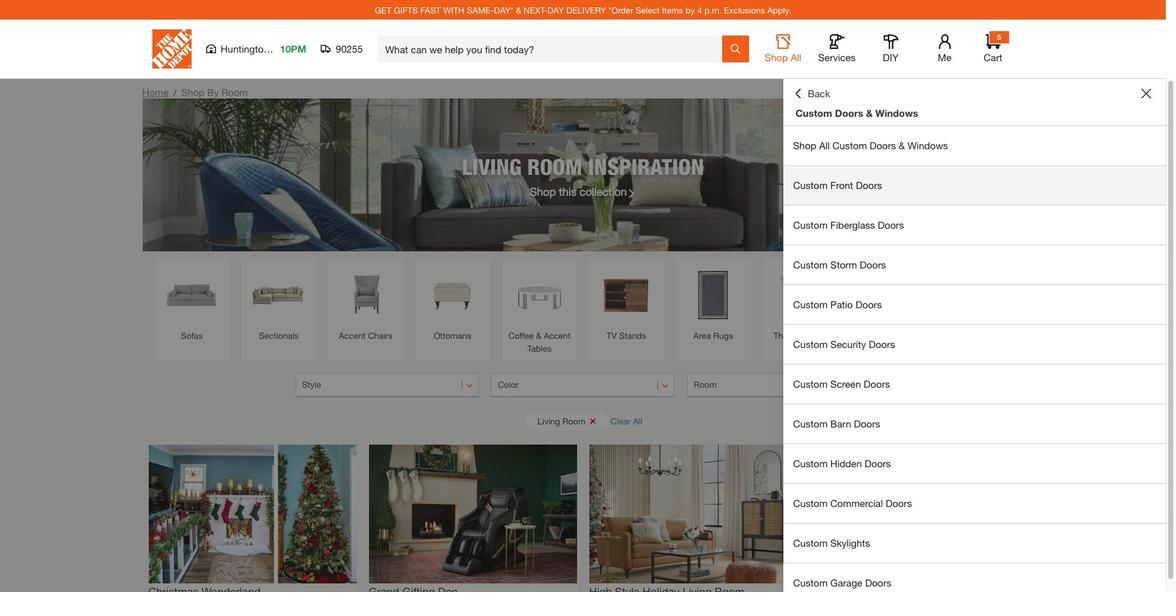 Task type: describe. For each thing, give the bounding box(es) containing it.
inspiration
[[588, 153, 704, 180]]

color button
[[491, 373, 675, 398]]

day
[[548, 5, 564, 15]]

diy
[[883, 51, 899, 63]]

shop right / on the left of page
[[181, 86, 205, 98]]

screen
[[831, 378, 861, 390]]

services button
[[818, 34, 857, 64]]

this
[[559, 185, 577, 198]]

me button
[[925, 34, 965, 64]]

custom front doors link
[[784, 166, 1166, 205]]

tv stands
[[607, 331, 646, 341]]

back
[[808, 88, 831, 99]]

custom for custom fiberglass doors
[[794, 219, 828, 231]]

90255 button
[[321, 43, 363, 55]]

/
[[174, 88, 176, 98]]

home / shop by room
[[142, 86, 248, 98]]

get
[[375, 5, 392, 15]]

by
[[686, 5, 695, 15]]

cart
[[984, 51, 1003, 63]]

throw blankets link
[[856, 264, 919, 342]]

sofas image
[[161, 264, 223, 326]]

hidden
[[831, 458, 862, 470]]

custom for custom barn doors
[[794, 418, 828, 430]]

sofas
[[181, 331, 203, 341]]

gifts
[[394, 5, 418, 15]]

cart 5
[[984, 32, 1003, 63]]

custom patio doors link
[[784, 285, 1166, 325]]

with
[[443, 5, 465, 15]]

custom storm doors link
[[784, 246, 1166, 285]]

4
[[698, 5, 702, 15]]

style
[[302, 380, 321, 390]]

collection
[[580, 185, 627, 198]]

back button
[[794, 88, 831, 100]]

room button
[[687, 373, 871, 398]]

sectionals image
[[248, 264, 310, 326]]

living room button
[[526, 412, 609, 431]]

shop all custom doors & windows
[[794, 140, 948, 151]]

& down custom doors & windows
[[899, 140, 905, 151]]

custom doors & windows
[[796, 107, 919, 119]]

home
[[142, 86, 169, 98]]

feedback link image
[[1159, 207, 1176, 273]]

custom screen doors link
[[784, 365, 1166, 404]]

delivery
[[567, 5, 606, 15]]

custom security doors
[[794, 339, 895, 350]]

throw for throw blankets
[[858, 331, 882, 341]]

& up shop all custom doors & windows
[[866, 107, 873, 119]]

living for living room
[[538, 416, 560, 426]]

living room
[[538, 416, 586, 426]]

doors for fiberglass
[[878, 219, 904, 231]]

apply.
[[768, 5, 791, 15]]

huntington park
[[221, 43, 292, 54]]

front
[[831, 179, 854, 191]]

0 vertical spatial windows
[[876, 107, 919, 119]]

doors for screen
[[864, 378, 890, 390]]

custom fiberglass doors
[[794, 219, 904, 231]]

2 stretchy image image from the left
[[369, 445, 577, 584]]

coffee & accent tables image
[[508, 264, 571, 326]]

custom for custom patio doors
[[794, 299, 828, 310]]

custom for custom storm doors
[[794, 259, 828, 271]]

custom screen doors
[[794, 378, 890, 390]]

custom fiberglass doors link
[[784, 206, 1166, 245]]

clear all button
[[611, 410, 643, 433]]

shop all custom doors & windows link
[[784, 126, 1166, 165]]

all for shop all custom doors & windows
[[819, 140, 830, 151]]

curtains & drapes image
[[943, 264, 1006, 326]]

shop for shop this collection
[[530, 185, 556, 198]]

next-
[[524, 5, 548, 15]]

blankets
[[884, 331, 917, 341]]

custom hidden doors
[[794, 458, 891, 470]]

shop this collection
[[530, 185, 627, 198]]

skylights
[[831, 538, 870, 549]]

throw pillows link
[[769, 264, 832, 342]]

fast
[[421, 5, 441, 15]]

doors for front
[[856, 179, 883, 191]]

& inside coffee & accent tables
[[536, 331, 542, 341]]

area rugs image
[[682, 264, 745, 326]]

doors for barn
[[854, 418, 881, 430]]

doors down custom doors & windows
[[870, 140, 896, 151]]

security
[[831, 339, 866, 350]]

coffee & accent tables link
[[508, 264, 571, 355]]

coffee
[[509, 331, 534, 341]]

5
[[997, 32, 1002, 42]]

coffee & accent tables
[[509, 331, 571, 354]]

1 vertical spatial windows
[[908, 140, 948, 151]]

tv stands image
[[595, 264, 658, 326]]

ottomans image
[[422, 264, 484, 326]]

4 stretchy image image from the left
[[810, 445, 1018, 584]]

drawer close image
[[1142, 89, 1152, 99]]

park
[[272, 43, 292, 54]]



Task type: locate. For each thing, give the bounding box(es) containing it.
shop left this
[[530, 185, 556, 198]]

p.m.
[[705, 5, 722, 15]]

custom inside "link"
[[794, 458, 828, 470]]

accent inside coffee & accent tables
[[544, 331, 571, 341]]

doors right storm
[[860, 259, 886, 271]]

all up custom front doors
[[819, 140, 830, 151]]

doors right fiberglass
[[878, 219, 904, 231]]

items
[[662, 5, 683, 15]]

living room inspiration
[[462, 153, 704, 180]]

1 throw from the left
[[774, 331, 798, 341]]

custom patio doors
[[794, 299, 882, 310]]

all inside button
[[633, 416, 643, 426]]

all for shop all
[[791, 51, 802, 63]]

ottomans link
[[422, 264, 484, 342]]

by
[[207, 86, 219, 98]]

diy button
[[872, 34, 911, 64]]

2 vertical spatial all
[[633, 416, 643, 426]]

shop up custom front doors
[[794, 140, 817, 151]]

1 horizontal spatial throw
[[858, 331, 882, 341]]

throw blankets image
[[856, 264, 919, 326]]

1 horizontal spatial accent
[[544, 331, 571, 341]]

custom left the hidden
[[794, 458, 828, 470]]

custom storm doors
[[794, 259, 886, 271]]

stretchy image image
[[148, 445, 357, 584], [369, 445, 577, 584], [589, 445, 797, 584], [810, 445, 1018, 584]]

custom skylights
[[794, 538, 870, 549]]

all for clear all
[[633, 416, 643, 426]]

custom barn doors link
[[784, 405, 1166, 444]]

shop inside button
[[765, 51, 788, 63]]

custom left the 'garage'
[[794, 577, 828, 589]]

clear all
[[611, 416, 643, 426]]

throw
[[774, 331, 798, 341], [858, 331, 882, 341]]

doors right the 'garage'
[[866, 577, 892, 589]]

1 accent from the left
[[339, 331, 366, 341]]

patio
[[831, 299, 853, 310]]

doors right front
[[856, 179, 883, 191]]

get gifts fast with same-day* & next-day delivery *order select items by 4 p.m. exclusions apply.
[[375, 5, 791, 15]]

throw pillows image
[[769, 264, 832, 326]]

shop
[[765, 51, 788, 63], [181, 86, 205, 98], [794, 140, 817, 151], [530, 185, 556, 198]]

custom skylights link
[[784, 524, 1166, 563]]

same-
[[467, 5, 494, 15]]

custom front doors
[[794, 179, 883, 191]]

custom left front
[[794, 179, 828, 191]]

0 horizontal spatial all
[[633, 416, 643, 426]]

custom down custom doors & windows
[[833, 140, 867, 151]]

throw left the blankets
[[858, 331, 882, 341]]

doors up shop all custom doors & windows
[[835, 107, 864, 119]]

style button
[[295, 373, 479, 398]]

area rugs link
[[682, 264, 745, 342]]

all
[[791, 51, 802, 63], [819, 140, 830, 151], [633, 416, 643, 426]]

throw left 'pillows'
[[774, 331, 798, 341]]

room up this
[[527, 153, 583, 180]]

menu containing shop all custom doors & windows
[[784, 126, 1166, 593]]

area
[[694, 331, 711, 341]]

1 horizontal spatial living
[[538, 416, 560, 426]]

custom for custom front doors
[[794, 179, 828, 191]]

custom for custom doors & windows
[[796, 107, 833, 119]]

tables
[[527, 343, 552, 354]]

custom for custom commercial doors
[[794, 498, 828, 509]]

exclusions
[[724, 5, 765, 15]]

doors right the hidden
[[865, 458, 891, 470]]

custom garage doors
[[794, 577, 892, 589]]

custom left the skylights
[[794, 538, 828, 549]]

What can we help you find today? search field
[[385, 36, 722, 62]]

0 horizontal spatial throw
[[774, 331, 798, 341]]

accent up tables
[[544, 331, 571, 341]]

doors right security
[[869, 339, 895, 350]]

doors right barn
[[854, 418, 881, 430]]

fiberglass
[[831, 219, 875, 231]]

custom left screen
[[794, 378, 828, 390]]

custom left patio
[[794, 299, 828, 310]]

tv stands link
[[595, 264, 658, 342]]

10pm
[[280, 43, 306, 54]]

custom commercial doors link
[[784, 484, 1166, 523]]

1 stretchy image image from the left
[[148, 445, 357, 584]]

living for living room inspiration
[[462, 153, 522, 180]]

1 vertical spatial all
[[819, 140, 830, 151]]

0 vertical spatial all
[[791, 51, 802, 63]]

custom security doors link
[[784, 325, 1166, 364]]

throw blankets
[[858, 331, 917, 341]]

accent chairs image
[[335, 264, 397, 326]]

pillows
[[800, 331, 827, 341]]

home link
[[142, 86, 169, 98]]

accent chairs link
[[335, 264, 397, 342]]

custom for custom hidden doors
[[794, 458, 828, 470]]

select
[[636, 5, 660, 15]]

2 horizontal spatial all
[[819, 140, 830, 151]]

room inside 'living room' button
[[563, 416, 586, 426]]

all right clear on the bottom of page
[[633, 416, 643, 426]]

all inside button
[[791, 51, 802, 63]]

sofas link
[[161, 264, 223, 342]]

living inside button
[[538, 416, 560, 426]]

room down area
[[694, 380, 717, 390]]

2 accent from the left
[[544, 331, 571, 341]]

services
[[819, 51, 856, 63]]

custom left storm
[[794, 259, 828, 271]]

commercial
[[831, 498, 883, 509]]

1 vertical spatial living
[[538, 416, 560, 426]]

custom for custom security doors
[[794, 339, 828, 350]]

shop down apply.
[[765, 51, 788, 63]]

0 vertical spatial living
[[462, 153, 522, 180]]

room inside the room button
[[694, 380, 717, 390]]

custom for custom skylights
[[794, 538, 828, 549]]

clear
[[611, 416, 631, 426]]

tv
[[607, 331, 617, 341]]

room right by
[[222, 86, 248, 98]]

shop this collection link
[[530, 183, 636, 200]]

1 horizontal spatial all
[[791, 51, 802, 63]]

custom left barn
[[794, 418, 828, 430]]

living
[[462, 153, 522, 180], [538, 416, 560, 426]]

custom up custom skylights
[[794, 498, 828, 509]]

throw pillows
[[774, 331, 827, 341]]

custom inside 'link'
[[794, 538, 828, 549]]

sectionals
[[259, 331, 299, 341]]

ottomans
[[434, 331, 472, 341]]

the home depot logo image
[[152, 29, 191, 69]]

doors for security
[[869, 339, 895, 350]]

day*
[[494, 5, 514, 15]]

3 stretchy image image from the left
[[589, 445, 797, 584]]

0 horizontal spatial living
[[462, 153, 522, 180]]

custom left security
[[794, 339, 828, 350]]

room down color button
[[563, 416, 586, 426]]

throw for throw pillows
[[774, 331, 798, 341]]

area rugs
[[694, 331, 733, 341]]

custom left fiberglass
[[794, 219, 828, 231]]

doors for garage
[[866, 577, 892, 589]]

me
[[938, 51, 952, 63]]

doors for commercial
[[886, 498, 912, 509]]

stands
[[619, 331, 646, 341]]

sectionals link
[[248, 264, 310, 342]]

doors for hidden
[[865, 458, 891, 470]]

all up back 'button'
[[791, 51, 802, 63]]

windows
[[876, 107, 919, 119], [908, 140, 948, 151]]

accent
[[339, 331, 366, 341], [544, 331, 571, 341]]

doors right screen
[[864, 378, 890, 390]]

accent left chairs
[[339, 331, 366, 341]]

color
[[498, 380, 519, 390]]

accent chairs
[[339, 331, 393, 341]]

0 horizontal spatial accent
[[339, 331, 366, 341]]

doors for storm
[[860, 259, 886, 271]]

garage
[[831, 577, 863, 589]]

2 throw from the left
[[858, 331, 882, 341]]

custom down back 'button'
[[796, 107, 833, 119]]

custom for custom screen doors
[[794, 378, 828, 390]]

custom commercial doors
[[794, 498, 912, 509]]

menu
[[784, 126, 1166, 593]]

chairs
[[368, 331, 393, 341]]

shop for shop all custom doors & windows
[[794, 140, 817, 151]]

custom hidden doors link
[[784, 445, 1166, 484]]

rugs
[[714, 331, 733, 341]]

& right day*
[[516, 5, 521, 15]]

*order
[[609, 5, 634, 15]]

shop for shop all
[[765, 51, 788, 63]]

doors right the commercial on the bottom of the page
[[886, 498, 912, 509]]

doors inside "link"
[[865, 458, 891, 470]]

& up tables
[[536, 331, 542, 341]]

doors for patio
[[856, 299, 882, 310]]

barn
[[831, 418, 852, 430]]

custom for custom garage doors
[[794, 577, 828, 589]]

shop all button
[[764, 34, 803, 64]]

doors right patio
[[856, 299, 882, 310]]



Task type: vqa. For each thing, say whether or not it's contained in the screenshot.
third compare from left
no



